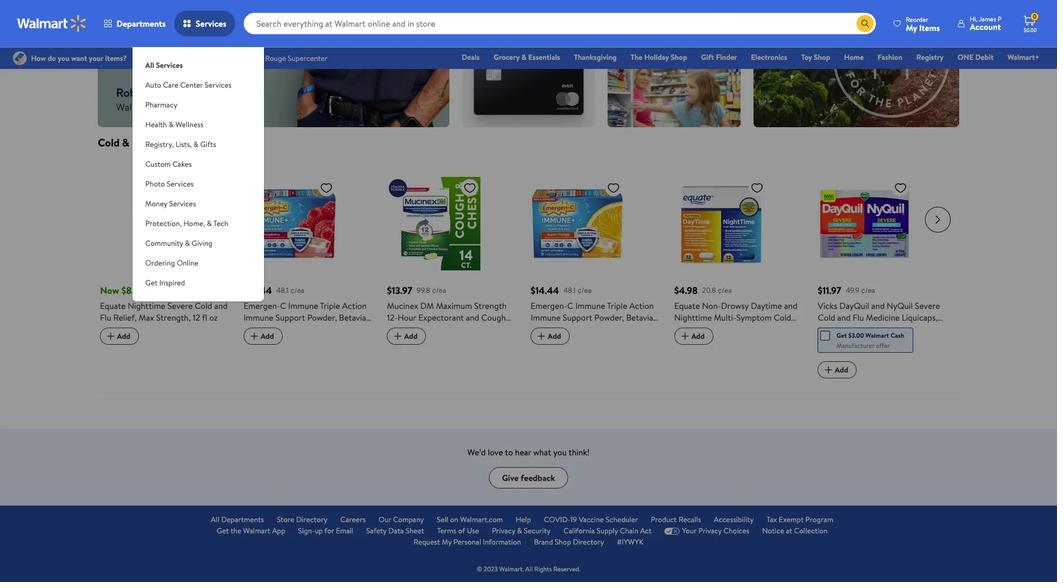 Task type: locate. For each thing, give the bounding box(es) containing it.
cold inside $4.98 20.8 ¢/ea equate non-drowsy daytime and nighttime multi-symptom cold caplets, 24 count
[[774, 312, 792, 324]]

choices
[[724, 526, 750, 536]]

¢/ea for $11.97 49.9 ¢/ea vicks dayquil and nyquil severe cold and flu medicine liquicaps, over-the-counter medicine, 24 ct
[[862, 285, 876, 296]]

add to cart image
[[104, 330, 117, 343], [392, 330, 404, 343], [679, 330, 692, 343]]

0 horizontal spatial learn
[[475, 3, 493, 14]]

d left b
[[310, 335, 317, 347]]

and right orange
[[570, 335, 583, 347]]

cold inside now $8.98 $9.98 74.8 ¢/fl oz equate nighttime severe cold and flu relief, max strength, 12 fl oz
[[195, 300, 212, 312]]

flu right 'the-'
[[853, 312, 864, 324]]

1 c, from the left
[[322, 324, 330, 335]]

services for money services
[[169, 198, 196, 209]]

0 horizontal spatial c,
[[322, 324, 330, 335]]

¢/ea for $4.98 20.8 ¢/ea equate non-drowsy daytime and nighttime multi-symptom cold caplets, 24 count
[[718, 285, 732, 296]]

triple up bvitamins,
[[607, 300, 628, 312]]

your privacy choices
[[682, 526, 750, 536]]

1 flu from the left
[[100, 312, 111, 324]]

1 horizontal spatial severe
[[915, 300, 941, 312]]

walmart inside tax exempt program get the walmart app
[[243, 526, 270, 536]]

all services
[[145, 60, 183, 71]]

2 ¢/ea from the left
[[432, 285, 446, 296]]

all left rights
[[526, 565, 533, 574]]

fashion
[[878, 52, 903, 63]]

triple
[[320, 300, 340, 312], [607, 300, 628, 312]]

services button
[[174, 11, 235, 36]]

center
[[180, 80, 203, 90]]

& inside dropdown button
[[169, 119, 174, 130]]

nighttime down $9.98
[[128, 300, 165, 312]]

betavia inside the $14.44 48.1 ¢/ea emergen-c immune  triple action immune support powder, betavia (r), 1000mg vitamin c, b vitamins, vitamin d and antioxidants, raspberry – 30 count
[[339, 312, 366, 324]]

cold & flu season
[[98, 135, 178, 150]]

0 horizontal spatial privacy
[[492, 526, 516, 536]]

product group containing $13.97
[[387, 156, 516, 379]]

0 horizontal spatial 24
[[707, 324, 716, 335]]

Get $3.00 Walmart Cash checkbox
[[821, 331, 831, 341]]

program
[[806, 515, 834, 525]]

5 product group from the left
[[675, 156, 803, 379]]

48.1 for $14.44 48.1 ¢/ea emergen-c immune  triple action immune support powder, betavia (r), 1000mg vitamin c, bvitamins, vitamin d and antioxidants, super orange – 30 count
[[564, 285, 576, 296]]

antioxidants, inside the $14.44 48.1 ¢/ea emergen-c immune  triple action immune support powder, betavia (r), 1000mg vitamin c, b vitamins, vitamin d and antioxidants, raspberry – 30 count
[[244, 347, 292, 359]]

lists,
[[176, 139, 192, 150]]

flu inside now $8.98 $9.98 74.8 ¢/fl oz equate nighttime severe cold and flu relief, max strength, 12 fl oz
[[100, 312, 111, 324]]

services down 'add to favorites list, equate nighttime severe cold and flu relief, max strength, 12 fl oz' icon
[[169, 198, 196, 209]]

0 horizontal spatial 1000mg
[[259, 324, 289, 335]]

severe inside now $8.98 $9.98 74.8 ¢/fl oz equate nighttime severe cold and flu relief, max strength, 12 fl oz
[[168, 300, 193, 312]]

& right health
[[169, 119, 174, 130]]

get for get inspired
[[145, 278, 158, 288]]

scheduler
[[606, 515, 638, 525]]

manufacturer
[[837, 341, 875, 350]]

and
[[214, 300, 228, 312], [785, 300, 798, 312], [872, 300, 885, 312], [466, 312, 479, 324], [838, 312, 851, 324], [319, 335, 332, 347], [570, 335, 583, 347]]

learn more up the the
[[621, 11, 658, 22]]

¢/fl
[[183, 285, 195, 296]]

services down cakes
[[167, 179, 194, 189]]

$14.44 inside $14.44 48.1 ¢/ea emergen-c immune  triple action immune support powder, betavia (r), 1000mg vitamin c, bvitamins, vitamin d and antioxidants, super orange – 30 count
[[531, 284, 559, 297]]

$3.00
[[849, 331, 864, 340]]

privacy right the your
[[699, 526, 722, 536]]

relief,
[[113, 312, 137, 324]]

essentials
[[529, 52, 560, 63]]

2 horizontal spatial shop
[[814, 52, 831, 63]]

shop right "brand"
[[555, 537, 571, 548]]

all up get the walmart app link
[[211, 515, 220, 525]]

2 48.1 from the left
[[564, 285, 576, 296]]

1 horizontal spatial 24
[[922, 324, 931, 335]]

our
[[379, 515, 391, 525]]

count
[[474, 324, 497, 335], [718, 324, 741, 335], [580, 347, 603, 359], [244, 359, 267, 371]]

– right orange
[[561, 347, 566, 359]]

4 ¢/ea from the left
[[718, 285, 732, 296]]

2 triple from the left
[[607, 300, 628, 312]]

company
[[393, 515, 424, 525]]

over-
[[818, 324, 837, 335]]

brand shop directory
[[534, 537, 604, 548]]

oz right ¢/fl
[[196, 285, 204, 296]]

betavia right b
[[339, 312, 366, 324]]

walmart up 'offer'
[[866, 331, 889, 340]]

protection, home, & tech
[[145, 218, 229, 229]]

add to favorites list, emergen-c immune  triple action immune support powder, betavia (r), 1000mg vitamin c, b vitamins, vitamin d and antioxidants, raspberry – 30 count image
[[320, 181, 333, 195]]

get right $8.98 at the left
[[145, 278, 158, 288]]

health
[[145, 119, 167, 130]]

0 vertical spatial directory
[[296, 515, 328, 525]]

2 24 from the left
[[922, 324, 931, 335]]

deals link
[[457, 51, 485, 63]]

support
[[276, 312, 305, 324], [563, 312, 593, 324]]

emergen- up vitamins,
[[244, 300, 280, 312]]

action up bvitamins,
[[630, 300, 654, 312]]

0 vertical spatial all
[[145, 60, 154, 71]]

2023
[[484, 565, 498, 574]]

1 horizontal spatial 1000mg
[[546, 324, 577, 335]]

and left b
[[319, 335, 332, 347]]

1 horizontal spatial learn more link
[[621, 11, 658, 22]]

all up auto
[[145, 60, 154, 71]]

¢/ea inside $11.97 49.9 ¢/ea vicks dayquil and nyquil severe cold and flu medicine liquicaps, over-the-counter medicine, 24 ct
[[862, 285, 876, 296]]

1 emergen- from the left
[[244, 300, 280, 312]]

and inside the $14.44 48.1 ¢/ea emergen-c immune  triple action immune support powder, betavia (r), 1000mg vitamin c, b vitamins, vitamin d and antioxidants, raspberry – 30 count
[[319, 335, 332, 347]]

1 (r), from the left
[[244, 324, 257, 335]]

emergen-c immune  triple action immune support powder, betavia (r), 1000mg vitamin c, bvitamins, vitamin d and antioxidants, super orange – 30 count image
[[531, 177, 625, 271]]

0 horizontal spatial betavia
[[339, 312, 366, 324]]

1000mg
[[259, 324, 289, 335], [546, 324, 577, 335]]

c inside the $14.44 48.1 ¢/ea emergen-c immune  triple action immune support powder, betavia (r), 1000mg vitamin c, b vitamins, vitamin d and antioxidants, raspberry – 30 count
[[280, 300, 286, 312]]

store directory link
[[277, 515, 328, 526]]

¢/ea for $14.44 48.1 ¢/ea emergen-c immune  triple action immune support powder, betavia (r), 1000mg vitamin c, bvitamins, vitamin d and antioxidants, super orange – 30 count
[[578, 285, 592, 296]]

¢/ea
[[290, 285, 305, 296], [432, 285, 446, 296], [578, 285, 592, 296], [718, 285, 732, 296], [862, 285, 876, 296]]

immune
[[288, 300, 318, 312], [576, 300, 606, 312], [244, 312, 274, 324], [531, 312, 561, 324]]

0 horizontal spatial get
[[145, 278, 158, 288]]

0 horizontal spatial all
[[145, 60, 154, 71]]

account
[[970, 21, 1002, 33]]

count right orange
[[580, 347, 603, 359]]

action inside the $14.44 48.1 ¢/ea emergen-c immune  triple action immune support powder, betavia (r), 1000mg vitamin c, b vitamins, vitamin d and antioxidants, raspberry – 30 count
[[342, 300, 367, 312]]

1 ¢/ea from the left
[[290, 285, 305, 296]]

learn up deals at the top of the page
[[475, 3, 493, 14]]

use
[[467, 526, 479, 536]]

get inside dropdown button
[[145, 278, 158, 288]]

antioxidants, inside $14.44 48.1 ¢/ea emergen-c immune  triple action immune support powder, betavia (r), 1000mg vitamin c, bvitamins, vitamin d and antioxidants, super orange – 30 count
[[585, 335, 634, 347]]

30 right orange
[[568, 347, 577, 359]]

add to favorites list, equate non-drowsy daytime and nighttime multi-symptom cold caplets, 24 count image
[[751, 181, 764, 195]]

sell
[[437, 515, 449, 525]]

0 horizontal spatial action
[[342, 300, 367, 312]]

1 triple from the left
[[320, 300, 340, 312]]

services for photo services
[[167, 179, 194, 189]]

1 horizontal spatial betavia
[[626, 312, 654, 324]]

2 c, from the left
[[609, 324, 617, 335]]

& left flu
[[122, 135, 129, 150]]

1 product group from the left
[[100, 156, 229, 379]]

and inside $13.97 99.8 ¢/ea mucinex dm maximum strength 12-hour expectorant and cough suppressant tablets, 14 count
[[466, 312, 479, 324]]

betavia
[[339, 312, 366, 324], [626, 312, 654, 324]]

1 equate from the left
[[100, 300, 126, 312]]

0 horizontal spatial my
[[442, 537, 452, 548]]

to
[[505, 447, 513, 458]]

0 horizontal spatial antioxidants,
[[244, 347, 292, 359]]

¢/ea inside $13.97 99.8 ¢/ea mucinex dm maximum strength 12-hour expectorant and cough suppressant tablets, 14 count
[[432, 285, 446, 296]]

powder, inside $14.44 48.1 ¢/ea emergen-c immune  triple action immune support powder, betavia (r), 1000mg vitamin c, bvitamins, vitamin d and antioxidants, super orange – 30 count
[[595, 312, 624, 324]]

1 48.1 from the left
[[276, 285, 289, 296]]

count inside $13.97 99.8 ¢/ea mucinex dm maximum strength 12-hour expectorant and cough suppressant tablets, 14 count
[[474, 324, 497, 335]]

emergen- for $14.44 48.1 ¢/ea emergen-c immune  triple action immune support powder, betavia (r), 1000mg vitamin c, bvitamins, vitamin d and antioxidants, super orange – 30 count
[[531, 300, 568, 312]]

betavia up the "super"
[[626, 312, 654, 324]]

0 horizontal spatial add to cart image
[[104, 330, 117, 343]]

get
[[145, 278, 158, 288], [837, 331, 847, 340], [217, 526, 229, 536]]

walmart+
[[1008, 52, 1040, 63]]

nighttime down $4.98
[[675, 312, 712, 324]]

covid-
[[544, 515, 571, 525]]

3 add to cart image from the left
[[679, 330, 692, 343]]

more up grocery
[[495, 3, 512, 14]]

2 horizontal spatial get
[[837, 331, 847, 340]]

get the walmart app link
[[217, 526, 285, 537]]

equate down $4.98
[[675, 300, 700, 312]]

1 betavia from the left
[[339, 312, 366, 324]]

30 right raspberry
[[340, 347, 350, 359]]

0 horizontal spatial c
[[280, 300, 286, 312]]

p
[[998, 14, 1002, 24]]

walmart right the
[[243, 526, 270, 536]]

– inside $14.44 48.1 ¢/ea emergen-c immune  triple action immune support powder, betavia (r), 1000mg vitamin c, bvitamins, vitamin d and antioxidants, super orange – 30 count
[[561, 347, 566, 359]]

2 product group from the left
[[244, 156, 372, 379]]

betavia inside $14.44 48.1 ¢/ea emergen-c immune  triple action immune support powder, betavia (r), 1000mg vitamin c, bvitamins, vitamin d and antioxidants, super orange – 30 count
[[626, 312, 654, 324]]

support inside $14.44 48.1 ¢/ea emergen-c immune  triple action immune support powder, betavia (r), 1000mg vitamin c, bvitamins, vitamin d and antioxidants, super orange – 30 count
[[563, 312, 593, 324]]

antioxidants, left the "super"
[[585, 335, 634, 347]]

1 horizontal spatial –
[[561, 347, 566, 359]]

learn more link up the the
[[621, 11, 658, 22]]

0 horizontal spatial d
[[310, 335, 317, 347]]

shop inside the holiday shop link
[[671, 52, 688, 63]]

1 d from the left
[[310, 335, 317, 347]]

1 30 from the left
[[340, 347, 350, 359]]

shop for toy shop
[[814, 52, 831, 63]]

action left 12-
[[342, 300, 367, 312]]

and right daytime
[[785, 300, 798, 312]]

2 emergen- from the left
[[531, 300, 568, 312]]

triple inside $14.44 48.1 ¢/ea emergen-c immune  triple action immune support powder, betavia (r), 1000mg vitamin c, bvitamins, vitamin d and antioxidants, super orange – 30 count
[[607, 300, 628, 312]]

1 horizontal spatial oz
[[209, 312, 218, 324]]

cold down get inspired dropdown button
[[195, 300, 212, 312]]

exempt
[[779, 515, 804, 525]]

careers link
[[341, 515, 366, 526]]

count inside $14.44 48.1 ¢/ea emergen-c immune  triple action immune support powder, betavia (r), 1000mg vitamin c, bvitamins, vitamin d and antioxidants, super orange – 30 count
[[580, 347, 603, 359]]

1000mg inside $14.44 48.1 ¢/ea emergen-c immune  triple action immune support powder, betavia (r), 1000mg vitamin c, bvitamins, vitamin d and antioxidants, super orange – 30 count
[[546, 324, 577, 335]]

1000mg inside the $14.44 48.1 ¢/ea emergen-c immune  triple action immune support powder, betavia (r), 1000mg vitamin c, b vitamins, vitamin d and antioxidants, raspberry – 30 count
[[259, 324, 289, 335]]

1 horizontal spatial shop
[[671, 52, 688, 63]]

0 horizontal spatial –
[[333, 347, 338, 359]]

betavia for bvitamins,
[[626, 312, 654, 324]]

2 horizontal spatial add to cart image
[[679, 330, 692, 343]]

antioxidants, left raspberry
[[244, 347, 292, 359]]

2 support from the left
[[563, 312, 593, 324]]

2 – from the left
[[561, 347, 566, 359]]

2 vertical spatial get
[[217, 526, 229, 536]]

0 horizontal spatial (r),
[[244, 324, 257, 335]]

1 horizontal spatial learn
[[621, 11, 639, 22]]

get left $3.00
[[837, 331, 847, 340]]

c, inside $14.44 48.1 ¢/ea emergen-c immune  triple action immune support powder, betavia (r), 1000mg vitamin c, bvitamins, vitamin d and antioxidants, super orange – 30 count
[[609, 324, 617, 335]]

1 horizontal spatial 30
[[568, 347, 577, 359]]

count down vitamins,
[[244, 359, 267, 371]]

product group containing $4.98
[[675, 156, 803, 379]]

0 horizontal spatial walmart
[[243, 526, 270, 536]]

reserved.
[[554, 565, 581, 574]]

all for all services
[[145, 60, 154, 71]]

48.1 inside $14.44 48.1 ¢/ea emergen-c immune  triple action immune support powder, betavia (r), 1000mg vitamin c, bvitamins, vitamin d and antioxidants, super orange – 30 count
[[564, 285, 576, 296]]

cold right symptom at bottom
[[774, 312, 792, 324]]

services up "all services" link at the top left
[[196, 18, 227, 29]]

0 horizontal spatial learn more
[[475, 3, 512, 14]]

30 for and
[[340, 347, 350, 359]]

learn for the 'learn more' "link" to the left
[[475, 3, 493, 14]]

notice at collection link
[[763, 526, 828, 537]]

24
[[707, 324, 716, 335], [922, 324, 931, 335]]

(r), inside $14.44 48.1 ¢/ea emergen-c immune  triple action immune support powder, betavia (r), 1000mg vitamin c, bvitamins, vitamin d and antioxidants, super orange – 30 count
[[531, 324, 544, 335]]

nighttime inside $4.98 20.8 ¢/ea equate non-drowsy daytime and nighttime multi-symptom cold caplets, 24 count
[[675, 312, 712, 324]]

shop inside toy shop link
[[814, 52, 831, 63]]

action
[[342, 300, 367, 312], [630, 300, 654, 312]]

¢/ea inside $14.44 48.1 ¢/ea emergen-c immune  triple action immune support powder, betavia (r), 1000mg vitamin c, bvitamins, vitamin d and antioxidants, super orange – 30 count
[[578, 285, 592, 296]]

&
[[522, 52, 527, 63], [169, 119, 174, 130], [122, 135, 129, 150], [194, 139, 199, 150], [207, 218, 212, 229], [185, 238, 190, 249], [517, 526, 522, 536]]

shop right the "holiday"
[[671, 52, 688, 63]]

$14.44 inside the $14.44 48.1 ¢/ea emergen-c immune  triple action immune support powder, betavia (r), 1000mg vitamin c, b vitamins, vitamin d and antioxidants, raspberry – 30 count
[[244, 284, 272, 297]]

5 ¢/ea from the left
[[862, 285, 876, 296]]

triple inside the $14.44 48.1 ¢/ea emergen-c immune  triple action immune support powder, betavia (r), 1000mg vitamin c, b vitamins, vitamin d and antioxidants, raspberry – 30 count
[[320, 300, 340, 312]]

support for d
[[563, 312, 593, 324]]

– inside the $14.44 48.1 ¢/ea emergen-c immune  triple action immune support powder, betavia (r), 1000mg vitamin c, b vitamins, vitamin d and antioxidants, raspberry – 30 count
[[333, 347, 338, 359]]

0 horizontal spatial emergen-
[[244, 300, 280, 312]]

2 horizontal spatial add to cart image
[[823, 364, 835, 377]]

1 vertical spatial walmart
[[243, 526, 270, 536]]

2 c from the left
[[568, 300, 574, 312]]

1 vertical spatial my
[[442, 537, 452, 548]]

severe up ct
[[915, 300, 941, 312]]

$14.44 for $14.44 48.1 ¢/ea emergen-c immune  triple action immune support powder, betavia (r), 1000mg vitamin c, bvitamins, vitamin d and antioxidants, super orange – 30 count
[[531, 284, 559, 297]]

2 flu from the left
[[853, 312, 864, 324]]

1 horizontal spatial action
[[630, 300, 654, 312]]

2 $14.44 from the left
[[531, 284, 559, 297]]

1 1000mg from the left
[[259, 324, 289, 335]]

0 horizontal spatial 48.1
[[276, 285, 289, 296]]

¢/ea inside $4.98 20.8 ¢/ea equate non-drowsy daytime and nighttime multi-symptom cold caplets, 24 count
[[718, 285, 732, 296]]

james
[[979, 14, 997, 24]]

(r), up orange
[[531, 324, 544, 335]]

emergen- up orange
[[531, 300, 568, 312]]

action for b
[[342, 300, 367, 312]]

3 product group from the left
[[387, 156, 516, 379]]

2 betavia from the left
[[626, 312, 654, 324]]

2 action from the left
[[630, 300, 654, 312]]

support inside the $14.44 48.1 ¢/ea emergen-c immune  triple action immune support powder, betavia (r), 1000mg vitamin c, b vitamins, vitamin d and antioxidants, raspberry – 30 count
[[276, 312, 305, 324]]

& for grocery
[[522, 52, 527, 63]]

$13.97 99.8 ¢/ea mucinex dm maximum strength 12-hour expectorant and cough suppressant tablets, 14 count
[[387, 284, 507, 335]]

1 24 from the left
[[707, 324, 716, 335]]

add to cart image right the "super"
[[679, 330, 692, 343]]

0 vertical spatial departments
[[117, 18, 166, 29]]

c inside $14.44 48.1 ¢/ea emergen-c immune  triple action immune support powder, betavia (r), 1000mg vitamin c, bvitamins, vitamin d and antioxidants, super orange – 30 count
[[568, 300, 574, 312]]

0 horizontal spatial powder,
[[307, 312, 337, 324]]

notice
[[763, 526, 785, 536]]

counter
[[853, 324, 882, 335]]

add to favorites list, emergen-c immune  triple action immune support powder, betavia (r), 1000mg vitamin c, bvitamins, vitamin d and antioxidants, super orange – 30 count image
[[607, 181, 620, 195]]

0 vertical spatial my
[[906, 22, 918, 33]]

0 vertical spatial oz
[[196, 285, 204, 296]]

orange
[[531, 347, 559, 359]]

learn up the the
[[621, 11, 639, 22]]

3 ¢/ea from the left
[[578, 285, 592, 296]]

add to cart image down 12-
[[392, 330, 404, 343]]

– right raspberry
[[333, 347, 338, 359]]

0 horizontal spatial $14.44
[[244, 284, 272, 297]]

1 horizontal spatial d
[[562, 335, 568, 347]]

flu left relief,
[[100, 312, 111, 324]]

directory down 'california'
[[573, 537, 604, 548]]

hear
[[515, 447, 532, 458]]

hi, james p account
[[970, 14, 1002, 33]]

my left items
[[906, 22, 918, 33]]

0 horizontal spatial triple
[[320, 300, 340, 312]]

48.1 inside the $14.44 48.1 ¢/ea emergen-c immune  triple action immune support powder, betavia (r), 1000mg vitamin c, b vitamins, vitamin d and antioxidants, raspberry – 30 count
[[276, 285, 289, 296]]

auto care center services button
[[133, 75, 264, 95]]

2 1000mg from the left
[[546, 324, 577, 335]]

1 horizontal spatial (r),
[[531, 324, 544, 335]]

now $8.98 $9.98 74.8 ¢/fl oz equate nighttime severe cold and flu relief, max strength, 12 fl oz
[[100, 284, 228, 324]]

more up the "holiday"
[[641, 11, 658, 22]]

privacy up information
[[492, 526, 516, 536]]

0 vertical spatial get
[[145, 278, 158, 288]]

learn more link up grocery
[[475, 3, 512, 14]]

registry,
[[145, 139, 174, 150]]

action inside $14.44 48.1 ¢/ea emergen-c immune  triple action immune support powder, betavia (r), 1000mg vitamin c, bvitamins, vitamin d and antioxidants, super orange – 30 count
[[630, 300, 654, 312]]

1 vertical spatial departments
[[221, 515, 264, 525]]

cakes
[[173, 159, 192, 169]]

severe down 74.8 on the left of the page
[[168, 300, 193, 312]]

1 horizontal spatial nighttime
[[675, 312, 712, 324]]

my down terms
[[442, 537, 452, 548]]

1 horizontal spatial equate
[[675, 300, 700, 312]]

1 horizontal spatial walmart
[[866, 331, 889, 340]]

1 vertical spatial get
[[837, 331, 847, 340]]

1 horizontal spatial emergen-
[[531, 300, 568, 312]]

services up care at the top left of the page
[[156, 60, 183, 71]]

12-
[[387, 312, 398, 324]]

emergen- inside the $14.44 48.1 ¢/ea emergen-c immune  triple action immune support powder, betavia (r), 1000mg vitamin c, b vitamins, vitamin d and antioxidants, raspberry – 30 count
[[244, 300, 280, 312]]

1 vertical spatial all
[[211, 515, 220, 525]]

2 (r), from the left
[[531, 324, 544, 335]]

0 horizontal spatial flu
[[100, 312, 111, 324]]

d right orange
[[562, 335, 568, 347]]

24 left ct
[[922, 324, 931, 335]]

2 severe from the left
[[915, 300, 941, 312]]

1 horizontal spatial privacy
[[699, 526, 722, 536]]

cold up get $3.00 walmart cash checkbox
[[818, 312, 836, 324]]

Walmart Site-Wide search field
[[244, 13, 876, 34]]

holiday
[[645, 52, 669, 63]]

0 horizontal spatial 30
[[340, 347, 350, 359]]

1 horizontal spatial powder,
[[595, 312, 624, 324]]

all services link
[[133, 47, 264, 75]]

1 $14.44 from the left
[[244, 284, 272, 297]]

strength
[[474, 300, 507, 312]]

oz right fl at bottom
[[209, 312, 218, 324]]

add to favorites list, vicks dayquil and nyquil severe cold and flu medicine liquicaps, over-the-counter medicine, 24 ct image
[[895, 181, 908, 195]]

triple up b
[[320, 300, 340, 312]]

flu
[[132, 135, 145, 150]]

¢/ea for $14.44 48.1 ¢/ea emergen-c immune  triple action immune support powder, betavia (r), 1000mg vitamin c, b vitamins, vitamin d and antioxidants, raspberry – 30 count
[[290, 285, 305, 296]]

0 horizontal spatial severe
[[168, 300, 193, 312]]

–
[[333, 347, 338, 359], [561, 347, 566, 359]]

Search search field
[[244, 13, 876, 34]]

and inside $4.98 20.8 ¢/ea equate non-drowsy daytime and nighttime multi-symptom cold caplets, 24 count
[[785, 300, 798, 312]]

search icon image
[[861, 19, 870, 28]]

1 horizontal spatial get
[[217, 526, 229, 536]]

add to cart image
[[248, 330, 261, 343], [535, 330, 548, 343], [823, 364, 835, 377]]

directory up sign-
[[296, 515, 328, 525]]

add to cart image down relief,
[[104, 330, 117, 343]]

max
[[139, 312, 154, 324]]

cold inside $11.97 49.9 ¢/ea vicks dayquil and nyquil severe cold and flu medicine liquicaps, over-the-counter medicine, 24 ct
[[818, 312, 836, 324]]

& left giving
[[185, 238, 190, 249]]

1 horizontal spatial add to cart image
[[392, 330, 404, 343]]

community & giving button
[[133, 234, 264, 253]]

tax
[[767, 515, 777, 525]]

money
[[145, 198, 167, 209]]

1 – from the left
[[333, 347, 338, 359]]

count inside the $14.44 48.1 ¢/ea emergen-c immune  triple action immune support powder, betavia (r), 1000mg vitamin c, b vitamins, vitamin d and antioxidants, raspberry – 30 count
[[244, 359, 267, 371]]

product group containing now $8.98
[[100, 156, 229, 379]]

count right "14"
[[474, 324, 497, 335]]

30 inside the $14.44 48.1 ¢/ea emergen-c immune  triple action immune support powder, betavia (r), 1000mg vitamin c, b vitamins, vitamin d and antioxidants, raspberry – 30 count
[[340, 347, 350, 359]]

safety data sheet link
[[366, 526, 424, 537]]

learn more up grocery
[[475, 3, 512, 14]]

2 equate from the left
[[675, 300, 700, 312]]

(r), inside the $14.44 48.1 ¢/ea emergen-c immune  triple action immune support powder, betavia (r), 1000mg vitamin c, b vitamins, vitamin d and antioxidants, raspberry – 30 count
[[244, 324, 257, 335]]

departments up all services
[[117, 18, 166, 29]]

tablets,
[[434, 324, 462, 335]]

30 inside $14.44 48.1 ¢/ea emergen-c immune  triple action immune support powder, betavia (r), 1000mg vitamin c, bvitamins, vitamin d and antioxidants, super orange – 30 count
[[568, 347, 577, 359]]

1 horizontal spatial c
[[568, 300, 574, 312]]

¢/ea inside the $14.44 48.1 ¢/ea emergen-c immune  triple action immune support powder, betavia (r), 1000mg vitamin c, b vitamins, vitamin d and antioxidants, raspberry – 30 count
[[290, 285, 305, 296]]

©
[[477, 565, 482, 574]]

0 horizontal spatial nighttime
[[128, 300, 165, 312]]

privacy choices icon image
[[665, 528, 680, 535]]

product group
[[100, 156, 229, 379], [244, 156, 372, 379], [387, 156, 516, 379], [531, 156, 660, 379], [675, 156, 803, 379], [818, 156, 947, 379]]

your
[[682, 526, 697, 536]]

1 privacy from the left
[[492, 526, 516, 536]]

privacy
[[492, 526, 516, 536], [699, 526, 722, 536]]

toy shop
[[802, 52, 831, 63]]

brand
[[534, 537, 553, 548]]

betavia for b
[[339, 312, 366, 324]]

add to favorites list, equate nighttime severe cold and flu relief, max strength, 12 fl oz image
[[176, 181, 189, 195]]

4 product group from the left
[[531, 156, 660, 379]]

online
[[177, 258, 198, 268]]

c, left b
[[322, 324, 330, 335]]

shop right toy
[[814, 52, 831, 63]]

– for raspberry
[[333, 347, 338, 359]]

(r), right fl at bottom
[[244, 324, 257, 335]]

emergen- inside $14.44 48.1 ¢/ea emergen-c immune  triple action immune support powder, betavia (r), 1000mg vitamin c, bvitamins, vitamin d and antioxidants, super orange – 30 count
[[531, 300, 568, 312]]

c, for bvitamins,
[[609, 324, 617, 335]]

home link
[[840, 51, 869, 63]]

equate down now
[[100, 300, 126, 312]]

1 horizontal spatial $14.44
[[531, 284, 559, 297]]

1 horizontal spatial my
[[906, 22, 918, 33]]

0 horizontal spatial support
[[276, 312, 305, 324]]

1 severe from the left
[[168, 300, 193, 312]]

data
[[389, 526, 404, 536]]

0 horizontal spatial shop
[[555, 537, 571, 548]]

0 horizontal spatial equate
[[100, 300, 126, 312]]

2 30 from the left
[[568, 347, 577, 359]]

1 powder, from the left
[[307, 312, 337, 324]]

0 horizontal spatial more
[[495, 3, 512, 14]]

b
[[332, 324, 338, 335]]

get left the
[[217, 526, 229, 536]]

1000mg for vitamins,
[[259, 324, 289, 335]]

1 horizontal spatial add to cart image
[[535, 330, 548, 343]]

1 support from the left
[[276, 312, 305, 324]]

1 horizontal spatial antioxidants,
[[585, 335, 634, 347]]

chain
[[620, 526, 639, 536]]

c, for b
[[322, 324, 330, 335]]

30
[[340, 347, 350, 359], [568, 347, 577, 359]]

2 vertical spatial all
[[526, 565, 533, 574]]

1 vertical spatial directory
[[573, 537, 604, 548]]

count down drowsy
[[718, 324, 741, 335]]

request
[[414, 537, 440, 548]]

non-
[[702, 300, 721, 312]]

1 horizontal spatial support
[[563, 312, 593, 324]]

& right grocery
[[522, 52, 527, 63]]

1 horizontal spatial flu
[[853, 312, 864, 324]]

liquicaps,
[[902, 312, 938, 324]]

1 horizontal spatial all
[[211, 515, 220, 525]]

powder, inside the $14.44 48.1 ¢/ea emergen-c immune  triple action immune support powder, betavia (r), 1000mg vitamin c, b vitamins, vitamin d and antioxidants, raspberry – 30 count
[[307, 312, 337, 324]]

0 vertical spatial walmart
[[866, 331, 889, 340]]

and left cough
[[466, 312, 479, 324]]

1 c from the left
[[280, 300, 286, 312]]

1 horizontal spatial 48.1
[[564, 285, 576, 296]]

triple for b
[[320, 300, 340, 312]]

departments up the
[[221, 515, 264, 525]]

shop inside brand shop directory link
[[555, 537, 571, 548]]

$14.44 for $14.44 48.1 ¢/ea emergen-c immune  triple action immune support powder, betavia (r), 1000mg vitamin c, b vitamins, vitamin d and antioxidants, raspberry – 30 count
[[244, 284, 272, 297]]

2 d from the left
[[562, 335, 568, 347]]

1 horizontal spatial c,
[[609, 324, 617, 335]]

c, inside the $14.44 48.1 ¢/ea emergen-c immune  triple action immune support powder, betavia (r), 1000mg vitamin c, b vitamins, vitamin d and antioxidants, raspberry – 30 count
[[322, 324, 330, 335]]

24 right caplets,
[[707, 324, 716, 335]]

6 product group from the left
[[818, 156, 947, 379]]

1 horizontal spatial triple
[[607, 300, 628, 312]]

0 horizontal spatial departments
[[117, 18, 166, 29]]

and right fl at bottom
[[214, 300, 228, 312]]

c, left bvitamins,
[[609, 324, 617, 335]]

1 horizontal spatial more
[[641, 11, 658, 22]]

1 action from the left
[[342, 300, 367, 312]]

2 horizontal spatial all
[[526, 565, 533, 574]]

2 powder, from the left
[[595, 312, 624, 324]]

flu
[[100, 312, 111, 324], [853, 312, 864, 324]]

& down help
[[517, 526, 522, 536]]



Task type: vqa. For each thing, say whether or not it's contained in the screenshot.
the Learn more link to the left's learn more
yes



Task type: describe. For each thing, give the bounding box(es) containing it.
equate inside $4.98 20.8 ¢/ea equate non-drowsy daytime and nighttime multi-symptom cold caplets, 24 count
[[675, 300, 700, 312]]

0
[[1033, 12, 1037, 21]]

emergen-c immune  triple action immune support powder, betavia (r), 1000mg vitamin c, b vitamins, vitamin d and antioxidants, raspberry – 30 count image
[[244, 177, 337, 271]]

give feedback button
[[489, 467, 568, 489]]

& left gifts
[[194, 139, 199, 150]]

thanksgiving
[[574, 52, 617, 63]]

& for cold
[[122, 135, 129, 150]]

strength,
[[156, 312, 191, 324]]

12
[[193, 312, 200, 324]]

our company
[[379, 515, 424, 525]]

get inspired
[[145, 278, 185, 288]]

count inside $4.98 20.8 ¢/ea equate non-drowsy daytime and nighttime multi-symptom cold caplets, 24 count
[[718, 324, 741, 335]]

reorder my items
[[906, 15, 940, 33]]

sign-
[[298, 526, 315, 536]]

photo services
[[145, 179, 194, 189]]

(r), for vitamin
[[531, 324, 544, 335]]

flu inside $11.97 49.9 ¢/ea vicks dayquil and nyquil severe cold and flu medicine liquicaps, over-the-counter medicine, 24 ct
[[853, 312, 864, 324]]

shop for brand shop directory
[[555, 537, 571, 548]]

gifts
[[200, 139, 216, 150]]

fl
[[202, 312, 207, 324]]

multi-
[[714, 312, 737, 324]]

notice at collection request my personal information
[[414, 526, 828, 548]]

sign-up for email link
[[298, 526, 354, 537]]

for
[[325, 526, 334, 536]]

1 vertical spatial oz
[[209, 312, 218, 324]]

sell on walmart.com link
[[437, 515, 503, 526]]

medicine,
[[884, 324, 920, 335]]

custom cakes button
[[133, 155, 264, 174]]

departments inside popup button
[[117, 18, 166, 29]]

get for get $3.00 walmart cash
[[837, 331, 847, 340]]

services inside popup button
[[196, 18, 227, 29]]

money services button
[[133, 194, 264, 214]]

1000mg for vitamin
[[546, 324, 577, 335]]

24 inside $4.98 20.8 ¢/ea equate non-drowsy daytime and nighttime multi-symptom cold caplets, 24 count
[[707, 324, 716, 335]]

pharmacy
[[145, 99, 177, 110]]

$9.98
[[149, 285, 166, 296]]

74.8
[[168, 285, 181, 296]]

tax exempt program link
[[767, 515, 834, 526]]

sell on walmart.com
[[437, 515, 503, 525]]

and left nyquil
[[872, 300, 885, 312]]

triple for bvitamins,
[[607, 300, 628, 312]]

nighttime inside now $8.98 $9.98 74.8 ¢/fl oz equate nighttime severe cold and flu relief, max strength, 12 fl oz
[[128, 300, 165, 312]]

dayquil
[[840, 300, 870, 312]]

equate nighttime severe cold and flu relief, max strength, 12 fl oz image
[[100, 177, 194, 271]]

toy shop link
[[797, 51, 836, 63]]

48.1 for $14.44 48.1 ¢/ea emergen-c immune  triple action immune support powder, betavia (r), 1000mg vitamin c, b vitamins, vitamin d and antioxidants, raspberry – 30 count
[[276, 285, 289, 296]]

sheet
[[406, 526, 424, 536]]

d inside the $14.44 48.1 ¢/ea emergen-c immune  triple action immune support powder, betavia (r), 1000mg vitamin c, b vitamins, vitamin d and antioxidants, raspberry – 30 count
[[310, 335, 317, 347]]

grocery
[[494, 52, 520, 63]]

careers
[[341, 515, 366, 525]]

protection,
[[145, 218, 182, 229]]

learn for the 'learn more' "link" to the right
[[621, 11, 639, 22]]

cold left flu
[[98, 135, 120, 150]]

supply
[[597, 526, 618, 536]]

walmart inside get $3.00 walmart cash walmart plus, element
[[866, 331, 889, 340]]

1 horizontal spatial learn more
[[621, 11, 658, 22]]

one
[[958, 52, 974, 63]]

debit
[[976, 52, 994, 63]]

terms
[[437, 526, 457, 536]]

privacy & security link
[[492, 526, 551, 537]]

cash
[[891, 331, 905, 340]]

support for vitamin
[[276, 312, 305, 324]]

#iywyk
[[617, 537, 644, 548]]

we'd
[[468, 447, 486, 458]]

next slide for cold & flu season list image
[[926, 207, 951, 233]]

brand shop directory link
[[534, 537, 604, 548]]

& for privacy
[[517, 526, 522, 536]]

(r), for vitamins,
[[244, 324, 257, 335]]

24 inside $11.97 49.9 ¢/ea vicks dayquil and nyquil severe cold and flu medicine liquicaps, over-the-counter medicine, 24 ct
[[922, 324, 931, 335]]

covid-19 vaccine scheduler
[[544, 515, 638, 525]]

rights
[[535, 565, 552, 574]]

security
[[524, 526, 551, 536]]

$14.44 48.1 ¢/ea emergen-c immune  triple action immune support powder, betavia (r), 1000mg vitamin c, b vitamins, vitamin d and antioxidants, raspberry – 30 count
[[244, 284, 367, 371]]

product recalls link
[[651, 515, 701, 526]]

up
[[315, 526, 323, 536]]

0 horizontal spatial oz
[[196, 285, 204, 296]]

sign-up for email
[[298, 526, 354, 536]]

home,
[[184, 218, 205, 229]]

c for vitamin
[[280, 300, 286, 312]]

services right the center
[[205, 80, 232, 90]]

app
[[272, 526, 285, 536]]

¢/ea for $13.97 99.8 ¢/ea mucinex dm maximum strength 12-hour expectorant and cough suppressant tablets, 14 count
[[432, 285, 446, 296]]

0 $0.00
[[1024, 12, 1037, 34]]

& for community
[[185, 238, 190, 249]]

all departments
[[211, 515, 264, 525]]

and right vicks
[[838, 312, 851, 324]]

community
[[145, 238, 183, 249]]

0 horizontal spatial add to cart image
[[248, 330, 261, 343]]

walmart image
[[17, 15, 87, 32]]

1 add to cart image from the left
[[104, 330, 117, 343]]

get inside tax exempt program get the walmart app
[[217, 526, 229, 536]]

– for orange
[[561, 347, 566, 359]]

ordering
[[145, 258, 175, 268]]

1 horizontal spatial departments
[[221, 515, 264, 525]]

cough
[[482, 312, 506, 324]]

the
[[631, 52, 643, 63]]

get $3.00 walmart cash walmart plus, element
[[821, 331, 905, 341]]

offer
[[876, 341, 890, 350]]

severe inside $11.97 49.9 ¢/ea vicks dayquil and nyquil severe cold and flu medicine liquicaps, over-the-counter medicine, 24 ct
[[915, 300, 941, 312]]

we'd love to hear what you think!
[[468, 447, 590, 458]]

information
[[483, 537, 521, 548]]

action for bvitamins,
[[630, 300, 654, 312]]

vicks dayquil and nyquil severe cold and flu medicine liquicaps, over-the-counter medicine, 24 ct image
[[818, 177, 912, 271]]

powder, for b
[[307, 312, 337, 324]]

c for d
[[568, 300, 574, 312]]

0 horizontal spatial learn more link
[[475, 3, 512, 14]]

toy
[[802, 52, 812, 63]]

california supply chain act link
[[564, 526, 652, 537]]

gift finder
[[701, 52, 737, 63]]

30 for antioxidants,
[[568, 347, 577, 359]]

fashion link
[[873, 51, 908, 63]]

0 horizontal spatial directory
[[296, 515, 328, 525]]

accessibility
[[714, 515, 754, 525]]

equate inside now $8.98 $9.98 74.8 ¢/fl oz equate nighttime severe cold and flu relief, max strength, 12 fl oz
[[100, 300, 126, 312]]

think!
[[569, 447, 590, 458]]

2 privacy from the left
[[699, 526, 722, 536]]

services for all services
[[156, 60, 183, 71]]

2 add to cart image from the left
[[392, 330, 404, 343]]

privacy & security
[[492, 526, 551, 536]]

mucinex dm maximum strength 12-hour expectorant and cough suppressant tablets, 14 count image
[[387, 177, 481, 271]]

help link
[[516, 515, 531, 526]]

my inside reorder my items
[[906, 22, 918, 33]]

all for all departments
[[211, 515, 220, 525]]

product group containing $11.97
[[818, 156, 947, 379]]

manufacturer offer
[[837, 341, 890, 350]]

auto
[[145, 80, 161, 90]]

& left the tech
[[207, 218, 212, 229]]

and inside $14.44 48.1 ¢/ea emergen-c immune  triple action immune support powder, betavia (r), 1000mg vitamin c, bvitamins, vitamin d and antioxidants, super orange – 30 count
[[570, 335, 583, 347]]

photo services button
[[133, 174, 264, 194]]

walmart+ link
[[1003, 51, 1045, 63]]

d inside $14.44 48.1 ¢/ea emergen-c immune  triple action immune support powder, betavia (r), 1000mg vitamin c, bvitamins, vitamin d and antioxidants, super orange – 30 count
[[562, 335, 568, 347]]

$0.00
[[1024, 26, 1037, 34]]

powder, for bvitamins,
[[595, 312, 624, 324]]

gift
[[701, 52, 715, 63]]

tech
[[214, 218, 229, 229]]

& for health
[[169, 119, 174, 130]]

grocery & essentials
[[494, 52, 560, 63]]

registry, lists, & gifts button
[[133, 135, 264, 155]]

personal
[[454, 537, 481, 548]]

and inside now $8.98 $9.98 74.8 ¢/fl oz equate nighttime severe cold and flu relief, max strength, 12 fl oz
[[214, 300, 228, 312]]

ct
[[933, 324, 943, 335]]

add to favorites list, mucinex dm maximum strength 12-hour expectorant and cough suppressant tablets, 14 count image
[[464, 181, 477, 195]]

1 horizontal spatial directory
[[573, 537, 604, 548]]

emergen- for $14.44 48.1 ¢/ea emergen-c immune  triple action immune support powder, betavia (r), 1000mg vitamin c, b vitamins, vitamin d and antioxidants, raspberry – 30 count
[[244, 300, 280, 312]]

equate non-drowsy daytime and nighttime multi-symptom cold caplets, 24 count image
[[675, 177, 768, 271]]

store directory
[[277, 515, 328, 525]]

my inside notice at collection request my personal information
[[442, 537, 452, 548]]

99.8
[[417, 285, 430, 296]]



